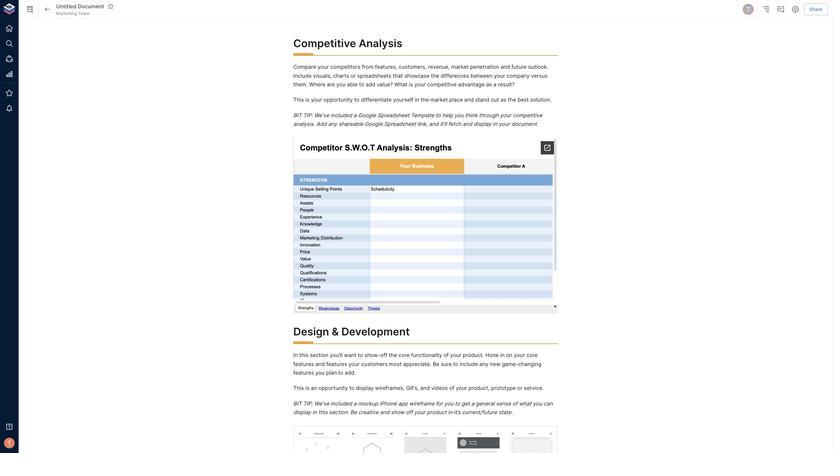 Task type: locate. For each thing, give the bounding box(es) containing it.
0 vertical spatial as
[[486, 81, 492, 88]]

core up most
[[399, 352, 410, 359]]

result?
[[498, 81, 515, 88]]

0 horizontal spatial any
[[328, 121, 337, 127]]

off
[[380, 352, 387, 359], [406, 409, 413, 416]]

bit tip: we've included a mockup iphone app wireframe for you to get a general sense of what you can display in this section. be creative and show off your product in it's current/future state.
[[293, 401, 554, 416]]

this for this is your opportunity to differentiate yourself in the market place and stand out as the best solution.
[[293, 97, 304, 103]]

1 vertical spatial competitive
[[513, 112, 542, 119]]

market left place
[[430, 97, 448, 103]]

we've for bit tip: we've included a mockup iphone app wireframe for you to get a general sense of what you can display in this section. be creative and show off your product in it's current/future state.
[[314, 401, 329, 407]]

1 bit from the top
[[293, 112, 302, 119]]

this down the them. on the left of page
[[293, 97, 304, 103]]

we've
[[314, 112, 329, 119], [314, 401, 329, 407]]

0 horizontal spatial of
[[444, 352, 449, 359]]

display up mockup
[[356, 385, 374, 392]]

and down 'section'
[[316, 361, 325, 368]]

1 vertical spatial t
[[7, 440, 11, 447]]

most
[[389, 361, 402, 368]]

future
[[512, 64, 527, 70]]

competitive down differences on the top
[[427, 81, 457, 88]]

a right get
[[471, 401, 474, 407]]

0 vertical spatial spreadsheet
[[377, 112, 409, 119]]

document.
[[511, 121, 538, 127]]

0 vertical spatial any
[[328, 121, 337, 127]]

be right section.
[[350, 409, 357, 416]]

0 vertical spatial tip:
[[303, 112, 313, 119]]

0 vertical spatial google
[[358, 112, 376, 119]]

is
[[409, 81, 413, 88], [305, 97, 309, 103], [305, 385, 309, 392]]

we've down an
[[314, 401, 329, 407]]

we've inside bit tip: we've included a google spreadsheet template to help you think through your competitive analysis. add any shareable google spreadsheet link, and it'll fetch and display in your document.
[[314, 112, 329, 119]]

link,
[[418, 121, 428, 127]]

to left help
[[436, 112, 441, 119]]

2 vertical spatial display
[[293, 409, 311, 416]]

through
[[479, 112, 499, 119]]

and left future
[[501, 64, 510, 70]]

the
[[431, 72, 439, 79], [421, 97, 429, 103], [508, 97, 516, 103], [389, 352, 397, 359]]

2 horizontal spatial display
[[474, 121, 491, 127]]

1 vertical spatial tip:
[[303, 401, 313, 407]]

1 vertical spatial this
[[318, 409, 328, 416]]

off down "app"
[[406, 409, 413, 416]]

we've up add
[[314, 112, 329, 119]]

as right out
[[501, 97, 506, 103]]

0 horizontal spatial display
[[293, 409, 311, 416]]

market
[[451, 64, 469, 70], [430, 97, 448, 103]]

to inside bit tip: we've included a mockup iphone app wireframe for you to get a general sense of what you can display in this section. be creative and show off your product in it's current/future state.
[[455, 401, 460, 407]]

is down the them. on the left of page
[[305, 97, 309, 103]]

value?
[[377, 81, 393, 88]]

differentiate
[[361, 97, 392, 103]]

tip: for bit tip: we've included a mockup iphone app wireframe for you to get a general sense of what you can display in this section. be creative and show off your product in it's current/future state.
[[303, 401, 313, 407]]

and
[[501, 64, 510, 70], [464, 97, 474, 103], [429, 121, 439, 127], [463, 121, 472, 127], [316, 361, 325, 368], [420, 385, 430, 392], [380, 409, 389, 416]]

spreadsheet left link,
[[384, 121, 416, 127]]

is left an
[[305, 385, 309, 392]]

compare
[[293, 64, 316, 70]]

1 vertical spatial as
[[501, 97, 506, 103]]

2 this from the top
[[293, 385, 304, 392]]

included
[[331, 112, 352, 119], [331, 401, 352, 407]]

included inside bit tip: we've included a mockup iphone app wireframe for you to get a general sense of what you can display in this section. be creative and show off your product in it's current/future state.
[[331, 401, 352, 407]]

1 horizontal spatial as
[[501, 97, 506, 103]]

is for differentiate
[[305, 97, 309, 103]]

0 horizontal spatial this
[[299, 352, 309, 359]]

you up fetch on the top right of the page
[[454, 112, 464, 119]]

1 vertical spatial bit
[[293, 401, 302, 407]]

competitors
[[330, 64, 360, 70]]

2 tip: from the top
[[303, 401, 313, 407]]

0 vertical spatial market
[[451, 64, 469, 70]]

and down think
[[463, 121, 472, 127]]

0 vertical spatial or
[[351, 72, 356, 79]]

your
[[318, 64, 329, 70], [494, 72, 505, 79], [415, 81, 426, 88], [311, 97, 322, 103], [500, 112, 511, 119], [499, 121, 510, 127], [450, 352, 461, 359], [514, 352, 525, 359], [349, 361, 360, 368], [456, 385, 467, 392], [414, 409, 425, 416]]

or left service. on the right bottom
[[517, 385, 522, 392]]

spreadsheet
[[377, 112, 409, 119], [384, 121, 416, 127]]

1 tip: from the top
[[303, 112, 313, 119]]

1 included from the top
[[331, 112, 352, 119]]

off inside in this section you'll want to show-off the core functionality of your product. hone in on your core features and features your customers most appreciate. be sure to include any new game-changing features you plan to add.
[[380, 352, 387, 359]]

go back image
[[44, 5, 52, 13]]

you left the 'can'
[[533, 401, 542, 407]]

charts
[[333, 72, 349, 79]]

solution.
[[530, 97, 551, 103]]

tip: for bit tip: we've included a google spreadsheet template to help you think through your competitive analysis. add any shareable google spreadsheet link, and it'll fetch and display in your document.
[[303, 112, 313, 119]]

display
[[474, 121, 491, 127], [356, 385, 374, 392], [293, 409, 311, 416]]

competitive inside bit tip: we've included a google spreadsheet template to help you think through your competitive analysis. add any shareable google spreadsheet link, and it'll fetch and display in your document.
[[513, 112, 542, 119]]

competitive up the document. at the right
[[513, 112, 542, 119]]

1 horizontal spatial be
[[433, 361, 439, 368]]

be inside in this section you'll want to show-off the core functionality of your product. hone in on your core features and features your customers most appreciate. be sure to include any new game-changing features you plan to add.
[[433, 361, 439, 368]]

as
[[486, 81, 492, 88], [501, 97, 506, 103]]

an
[[311, 385, 317, 392]]

tip: up analysis.
[[303, 112, 313, 119]]

2 we've from the top
[[314, 401, 329, 407]]

competitive
[[427, 81, 457, 88], [513, 112, 542, 119]]

settings image
[[792, 5, 800, 13]]

in this section you'll want to show-off the core functionality of your product. hone in on your core features and features your customers most appreciate. be sure to include any new game-changing features you plan to add.
[[293, 352, 543, 376]]

what
[[394, 81, 408, 88]]

1 vertical spatial of
[[449, 385, 454, 392]]

share button
[[804, 3, 828, 15]]

comments image
[[777, 5, 785, 13]]

opportunity down plan
[[319, 385, 348, 392]]

any
[[328, 121, 337, 127], [479, 361, 488, 368]]

0 vertical spatial off
[[380, 352, 387, 359]]

0 horizontal spatial off
[[380, 352, 387, 359]]

wireframes,
[[375, 385, 405, 392]]

off up customers
[[380, 352, 387, 359]]

google down differentiate
[[358, 112, 376, 119]]

of up the "sure"
[[444, 352, 449, 359]]

this inside in this section you'll want to show-off the core functionality of your product. hone in on your core features and features your customers most appreciate. be sure to include any new game-changing features you plan to add.
[[299, 352, 309, 359]]

0 vertical spatial included
[[331, 112, 352, 119]]

features down you'll
[[326, 361, 347, 368]]

help
[[442, 112, 453, 119]]

functionality
[[411, 352, 442, 359]]

general
[[476, 401, 495, 407]]

0 vertical spatial display
[[474, 121, 491, 127]]

the up most
[[389, 352, 397, 359]]

sense
[[496, 401, 511, 407]]

1 vertical spatial display
[[356, 385, 374, 392]]

0 vertical spatial t
[[746, 6, 750, 13]]

0 vertical spatial this
[[293, 97, 304, 103]]

opportunity for your
[[324, 97, 353, 103]]

yourself
[[393, 97, 413, 103]]

bit inside bit tip: we've included a mockup iphone app wireframe for you to get a general sense of what you can display in this section. be creative and show off your product in it's current/future state.
[[293, 401, 302, 407]]

1 horizontal spatial or
[[517, 385, 522, 392]]

off inside bit tip: we've included a mockup iphone app wireframe for you to get a general sense of what you can display in this section. be creative and show off your product in it's current/future state.
[[406, 409, 413, 416]]

1 horizontal spatial any
[[479, 361, 488, 368]]

tip: inside bit tip: we've included a mockup iphone app wireframe for you to get a general sense of what you can display in this section. be creative and show off your product in it's current/future state.
[[303, 401, 313, 407]]

a inside compare your competitors from features, customers, revenue, market penetration and future outlook. include visuals, charts or spreadsheets that showcase the differences between your company versus them. where are you able to add value? what is your competitive advantage as a result?
[[493, 81, 496, 88]]

or up able
[[351, 72, 356, 79]]

visuals,
[[313, 72, 332, 79]]

as down the between
[[486, 81, 492, 88]]

1 vertical spatial be
[[350, 409, 357, 416]]

or
[[351, 72, 356, 79], [517, 385, 522, 392]]

0 vertical spatial competitive
[[427, 81, 457, 88]]

0 horizontal spatial be
[[350, 409, 357, 416]]

and inside in this section you'll want to show-off the core functionality of your product. hone in on your core features and features your customers most appreciate. be sure to include any new game-changing features you plan to add.
[[316, 361, 325, 368]]

a
[[493, 81, 496, 88], [354, 112, 357, 119], [354, 401, 357, 407], [471, 401, 474, 407]]

1 vertical spatial this
[[293, 385, 304, 392]]

0 vertical spatial bit
[[293, 112, 302, 119]]

included up "shareable"
[[331, 112, 352, 119]]

this right in
[[299, 352, 309, 359]]

you down charts
[[336, 81, 346, 88]]

of left what
[[512, 401, 518, 407]]

customers
[[361, 361, 388, 368]]

core up the changing
[[526, 352, 538, 359]]

1 vertical spatial included
[[331, 401, 352, 407]]

bit inside bit tip: we've included a google spreadsheet template to help you think through your competitive analysis. add any shareable google spreadsheet link, and it'll fetch and display in your document.
[[293, 112, 302, 119]]

them.
[[293, 81, 308, 88]]

iphone
[[380, 401, 397, 407]]

be left the "sure"
[[433, 361, 439, 368]]

any inside in this section you'll want to show-off the core functionality of your product. hone in on your core features and features your customers most appreciate. be sure to include any new game-changing features you plan to add.
[[479, 361, 488, 368]]

bit
[[293, 112, 302, 119], [293, 401, 302, 407]]

spreadsheets
[[357, 72, 391, 79]]

add
[[316, 121, 327, 127]]

to right the "sure"
[[453, 361, 458, 368]]

your up "result?"
[[494, 72, 505, 79]]

0 vertical spatial this
[[299, 352, 309, 359]]

showcase
[[404, 72, 430, 79]]

your left the document. at the right
[[499, 121, 510, 127]]

design
[[293, 326, 329, 339]]

this
[[293, 97, 304, 103], [293, 385, 304, 392]]

a up "shareable"
[[354, 112, 357, 119]]

and down iphone
[[380, 409, 389, 416]]

the down revenue,
[[431, 72, 439, 79]]

2 vertical spatial of
[[512, 401, 518, 407]]

this left an
[[293, 385, 304, 392]]

product
[[427, 409, 446, 416]]

a inside bit tip: we've included a google spreadsheet template to help you think through your competitive analysis. add any shareable google spreadsheet link, and it'll fetch and display in your document.
[[354, 112, 357, 119]]

a left "result?"
[[493, 81, 496, 88]]

1 vertical spatial is
[[305, 97, 309, 103]]

to
[[359, 81, 364, 88], [354, 97, 359, 103], [436, 112, 441, 119], [358, 352, 363, 359], [453, 361, 458, 368], [338, 370, 343, 376], [349, 385, 354, 392], [455, 401, 460, 407]]

1 vertical spatial we've
[[314, 401, 329, 407]]

tip:
[[303, 112, 313, 119], [303, 401, 313, 407]]

display down an
[[293, 409, 311, 416]]

0 vertical spatial of
[[444, 352, 449, 359]]

think
[[465, 112, 477, 119]]

gifs,
[[406, 385, 419, 392]]

any left new
[[479, 361, 488, 368]]

1 vertical spatial spreadsheet
[[384, 121, 416, 127]]

you left plan
[[316, 370, 325, 376]]

table of contents image
[[762, 5, 770, 13]]

included for mockup
[[331, 401, 352, 407]]

market up differences on the top
[[451, 64, 469, 70]]

1 we've from the top
[[314, 112, 329, 119]]

your down where
[[311, 97, 322, 103]]

in right yourself
[[415, 97, 419, 103]]

template
[[411, 112, 434, 119]]

1 horizontal spatial display
[[356, 385, 374, 392]]

1 vertical spatial any
[[479, 361, 488, 368]]

2 included from the top
[[331, 401, 352, 407]]

company
[[507, 72, 530, 79]]

1 this from the top
[[293, 97, 304, 103]]

0 vertical spatial be
[[433, 361, 439, 368]]

tip: inside bit tip: we've included a google spreadsheet template to help you think through your competitive analysis. add any shareable google spreadsheet link, and it'll fetch and display in your document.
[[303, 112, 313, 119]]

display down "through"
[[474, 121, 491, 127]]

development
[[341, 326, 410, 339]]

1 horizontal spatial competitive
[[513, 112, 542, 119]]

any right add
[[328, 121, 337, 127]]

you inside in this section you'll want to show-off the core functionality of your product. hone in on your core features and features your customers most appreciate. be sure to include any new game-changing features you plan to add.
[[316, 370, 325, 376]]

of right videos
[[449, 385, 454, 392]]

core
[[399, 352, 410, 359], [526, 352, 538, 359]]

opportunity for an
[[319, 385, 348, 392]]

2 horizontal spatial of
[[512, 401, 518, 407]]

included inside bit tip: we've included a google spreadsheet template to help you think through your competitive analysis. add any shareable google spreadsheet link, and it'll fetch and display in your document.
[[331, 112, 352, 119]]

0 vertical spatial opportunity
[[324, 97, 353, 103]]

current/future
[[462, 409, 497, 416]]

included up section.
[[331, 401, 352, 407]]

1 vertical spatial opportunity
[[319, 385, 348, 392]]

tip: down an
[[303, 401, 313, 407]]

spreadsheet down yourself
[[377, 112, 409, 119]]

show-
[[364, 352, 380, 359]]

t button
[[742, 3, 755, 16], [2, 436, 17, 451]]

1 horizontal spatial market
[[451, 64, 469, 70]]

1 vertical spatial market
[[430, 97, 448, 103]]

features,
[[375, 64, 397, 70]]

2 bit from the top
[[293, 401, 302, 407]]

your down wireframe
[[414, 409, 425, 416]]

0 horizontal spatial as
[[486, 81, 492, 88]]

be inside bit tip: we've included a mockup iphone app wireframe for you to get a general sense of what you can display in this section. be creative and show off your product in it's current/future state.
[[350, 409, 357, 416]]

1 core from the left
[[399, 352, 410, 359]]

this is your opportunity to differentiate yourself in the market place and stand out as the best solution.
[[293, 97, 551, 103]]

the inside in this section you'll want to show-off the core functionality of your product. hone in on your core features and features your customers most appreciate. be sure to include any new game-changing features you plan to add.
[[389, 352, 397, 359]]

in inside bit tip: we've included a google spreadsheet template to help you think through your competitive analysis. add any shareable google spreadsheet link, and it'll fetch and display in your document.
[[493, 121, 497, 127]]

is right what
[[409, 81, 413, 88]]

1 horizontal spatial core
[[526, 352, 538, 359]]

0 horizontal spatial competitive
[[427, 81, 457, 88]]

1 vertical spatial off
[[406, 409, 413, 416]]

google right "shareable"
[[365, 121, 383, 127]]

is inside compare your competitors from features, customers, revenue, market penetration and future outlook. include visuals, charts or spreadsheets that showcase the differences between your company versus them. where are you able to add value? what is your competitive advantage as a result?
[[409, 81, 413, 88]]

0 vertical spatial we've
[[314, 112, 329, 119]]

and inside bit tip: we've included a mockup iphone app wireframe for you to get a general sense of what you can display in this section. be creative and show off your product in it's current/future state.
[[380, 409, 389, 416]]

display inside bit tip: we've included a mockup iphone app wireframe for you to get a general sense of what you can display in this section. be creative and show off your product in it's current/future state.
[[293, 409, 311, 416]]

1 vertical spatial t button
[[2, 436, 17, 451]]

0 horizontal spatial core
[[399, 352, 410, 359]]

we've inside bit tip: we've included a mockup iphone app wireframe for you to get a general sense of what you can display in this section. be creative and show off your product in it's current/future state.
[[314, 401, 329, 407]]

this for this is an opportunity to display wireframes, gifs, and videos of your product, prototype or service.
[[293, 385, 304, 392]]

to left get
[[455, 401, 460, 407]]

be
[[433, 361, 439, 368], [350, 409, 357, 416]]

to left add
[[359, 81, 364, 88]]

the inside compare your competitors from features, customers, revenue, market penetration and future outlook. include visuals, charts or spreadsheets that showcase the differences between your company versus them. where are you able to add value? what is your competitive advantage as a result?
[[431, 72, 439, 79]]

2 vertical spatial is
[[305, 385, 309, 392]]

0 horizontal spatial or
[[351, 72, 356, 79]]

1 horizontal spatial t button
[[742, 3, 755, 16]]

include
[[293, 72, 312, 79]]

this left section.
[[318, 409, 328, 416]]

in left on
[[500, 352, 505, 359]]

in down "through"
[[493, 121, 497, 127]]

features down in
[[293, 361, 314, 368]]

1 horizontal spatial this
[[318, 409, 328, 416]]

0 vertical spatial is
[[409, 81, 413, 88]]

you'll
[[330, 352, 343, 359]]

1 horizontal spatial off
[[406, 409, 413, 416]]

opportunity down the are
[[324, 97, 353, 103]]



Task type: describe. For each thing, give the bounding box(es) containing it.
0 horizontal spatial t
[[7, 440, 11, 447]]

1 horizontal spatial of
[[449, 385, 454, 392]]

and inside compare your competitors from features, customers, revenue, market penetration and future outlook. include visuals, charts or spreadsheets that showcase the differences between your company versus them. where are you able to add value? what is your competitive advantage as a result?
[[501, 64, 510, 70]]

market inside compare your competitors from features, customers, revenue, market penetration and future outlook. include visuals, charts or spreadsheets that showcase the differences between your company versus them. where are you able to add value? what is your competitive advantage as a result?
[[451, 64, 469, 70]]

stand
[[475, 97, 489, 103]]

of inside in this section you'll want to show-off the core functionality of your product. hone in on your core features and features your customers most appreciate. be sure to include any new game-changing features you plan to add.
[[444, 352, 449, 359]]

share
[[810, 6, 822, 12]]

in inside in this section you'll want to show-off the core functionality of your product. hone in on your core features and features your customers most appreciate. be sure to include any new game-changing features you plan to add.
[[500, 352, 505, 359]]

and left it'll
[[429, 121, 439, 127]]

of inside bit tip: we've included a mockup iphone app wireframe for you to get a general sense of what you can display in this section. be creative and show off your product in it's current/future state.
[[512, 401, 518, 407]]

or inside compare your competitors from features, customers, revenue, market penetration and future outlook. include visuals, charts or spreadsheets that showcase the differences between your company versus them. where are you able to add value? what is your competitive advantage as a result?
[[351, 72, 356, 79]]

your down showcase
[[415, 81, 426, 88]]

team
[[78, 11, 89, 16]]

1 horizontal spatial t
[[746, 6, 750, 13]]

fetch
[[448, 121, 461, 127]]

and right place
[[464, 97, 474, 103]]

display inside bit tip: we've included a google spreadsheet template to help you think through your competitive analysis. add any shareable google spreadsheet link, and it'll fetch and display in your document.
[[474, 121, 491, 127]]

0 horizontal spatial market
[[430, 97, 448, 103]]

to down able
[[354, 97, 359, 103]]

competitive
[[293, 37, 356, 50]]

add
[[366, 81, 375, 88]]

sure
[[441, 361, 452, 368]]

as inside compare your competitors from features, customers, revenue, market penetration and future outlook. include visuals, charts or spreadsheets that showcase the differences between your company versus them. where are you able to add value? what is your competitive advantage as a result?
[[486, 81, 492, 88]]

able
[[347, 81, 358, 88]]

marketing
[[56, 11, 77, 16]]

changing
[[518, 361, 541, 368]]

this is an opportunity to display wireframes, gifs, and videos of your product, prototype or service.
[[293, 385, 544, 392]]

and right gifs,
[[420, 385, 430, 392]]

your up add.
[[349, 361, 360, 368]]

untitled document
[[56, 3, 104, 10]]

features up an
[[293, 370, 314, 376]]

app
[[398, 401, 408, 407]]

outlook.
[[528, 64, 548, 70]]

analysis
[[359, 37, 402, 50]]

to inside bit tip: we've included a google spreadsheet template to help you think through your competitive analysis. add any shareable google spreadsheet link, and it'll fetch and display in your document.
[[436, 112, 441, 119]]

competitive analysis
[[293, 37, 402, 50]]

it's
[[454, 409, 461, 416]]

favorite image
[[108, 3, 114, 9]]

you inside compare your competitors from features, customers, revenue, market penetration and future outlook. include visuals, charts or spreadsheets that showcase the differences between your company versus them. where are you able to add value? what is your competitive advantage as a result?
[[336, 81, 346, 88]]

where
[[309, 81, 325, 88]]

your right on
[[514, 352, 525, 359]]

1 vertical spatial or
[[517, 385, 522, 392]]

section
[[310, 352, 328, 359]]

advantage
[[458, 81, 485, 88]]

plan
[[326, 370, 337, 376]]

your up the "sure"
[[450, 352, 461, 359]]

to right want
[[358, 352, 363, 359]]

0 horizontal spatial t button
[[2, 436, 17, 451]]

is for display
[[305, 385, 309, 392]]

this inside bit tip: we've included a mockup iphone app wireframe for you to get a general sense of what you can display in this section. be creative and show off your product in it's current/future state.
[[318, 409, 328, 416]]

it'll
[[440, 121, 447, 127]]

to down add.
[[349, 385, 354, 392]]

&
[[332, 326, 339, 339]]

what
[[519, 401, 531, 407]]

you right for
[[444, 401, 453, 407]]

videos
[[431, 385, 448, 392]]

want
[[344, 352, 356, 359]]

your inside bit tip: we've included a mockup iphone app wireframe for you to get a general sense of what you can display in this section. be creative and show off your product in it's current/future state.
[[414, 409, 425, 416]]

marketing team link
[[56, 10, 89, 16]]

creative
[[358, 409, 379, 416]]

to right plan
[[338, 370, 343, 376]]

differences
[[441, 72, 469, 79]]

bit tip: we've included a google spreadsheet template to help you think through your competitive analysis. add any shareable google spreadsheet link, and it'll fetch and display in your document.
[[293, 112, 544, 127]]

penetration
[[470, 64, 499, 70]]

customers,
[[399, 64, 427, 70]]

out
[[491, 97, 499, 103]]

show wiki image
[[26, 5, 34, 13]]

that
[[393, 72, 403, 79]]

from
[[362, 64, 374, 70]]

the up template
[[421, 97, 429, 103]]

shareable
[[339, 121, 363, 127]]

best
[[518, 97, 529, 103]]

section.
[[329, 409, 349, 416]]

a left mockup
[[354, 401, 357, 407]]

2 core from the left
[[526, 352, 538, 359]]

in
[[293, 352, 298, 359]]

your up visuals,
[[318, 64, 329, 70]]

in down an
[[313, 409, 317, 416]]

1 vertical spatial google
[[365, 121, 383, 127]]

game-
[[502, 361, 518, 368]]

product.
[[463, 352, 484, 359]]

your right "through"
[[500, 112, 511, 119]]

we've for bit tip: we've included a google spreadsheet template to help you think through your competitive analysis. add any shareable google spreadsheet link, and it'll fetch and display in your document.
[[314, 112, 329, 119]]

include
[[460, 361, 478, 368]]

marketing team
[[56, 11, 89, 16]]

the left best on the right top
[[508, 97, 516, 103]]

product,
[[469, 385, 490, 392]]

0 vertical spatial t button
[[742, 3, 755, 16]]

competitive inside compare your competitors from features, customers, revenue, market penetration and future outlook. include visuals, charts or spreadsheets that showcase the differences between your company versus them. where are you able to add value? what is your competitive advantage as a result?
[[427, 81, 457, 88]]

any inside bit tip: we've included a google spreadsheet template to help you think through your competitive analysis. add any shareable google spreadsheet link, and it'll fetch and display in your document.
[[328, 121, 337, 127]]

for
[[436, 401, 443, 407]]

in left it's
[[448, 409, 452, 416]]

appreciate.
[[403, 361, 431, 368]]

are
[[327, 81, 335, 88]]

between
[[471, 72, 492, 79]]

new
[[490, 361, 500, 368]]

versus
[[531, 72, 548, 79]]

place
[[449, 97, 463, 103]]

mockup
[[358, 401, 378, 407]]

design & development
[[293, 326, 410, 339]]

included for google
[[331, 112, 352, 119]]

bit for bit tip: we've included a google spreadsheet template to help you think through your competitive analysis. add any shareable google spreadsheet link, and it'll fetch and display in your document.
[[293, 112, 302, 119]]

prototype
[[491, 385, 516, 392]]

bit for bit tip: we've included a mockup iphone app wireframe for you to get a general sense of what you can display in this section. be creative and show off your product in it's current/future state.
[[293, 401, 302, 407]]

state.
[[499, 409, 513, 416]]

hone
[[485, 352, 499, 359]]

show
[[391, 409, 404, 416]]

can
[[544, 401, 553, 407]]

wireframe
[[409, 401, 434, 407]]

analysis.
[[293, 121, 315, 127]]

to inside compare your competitors from features, customers, revenue, market penetration and future outlook. include visuals, charts or spreadsheets that showcase the differences between your company versus them. where are you able to add value? what is your competitive advantage as a result?
[[359, 81, 364, 88]]

get
[[462, 401, 470, 407]]

service.
[[524, 385, 544, 392]]

revenue,
[[428, 64, 450, 70]]

your up get
[[456, 385, 467, 392]]

you inside bit tip: we've included a google spreadsheet template to help you think through your competitive analysis. add any shareable google spreadsheet link, and it'll fetch and display in your document.
[[454, 112, 464, 119]]

untitled
[[56, 3, 76, 10]]



Task type: vqa. For each thing, say whether or not it's contained in the screenshot.
the rightmost t
yes



